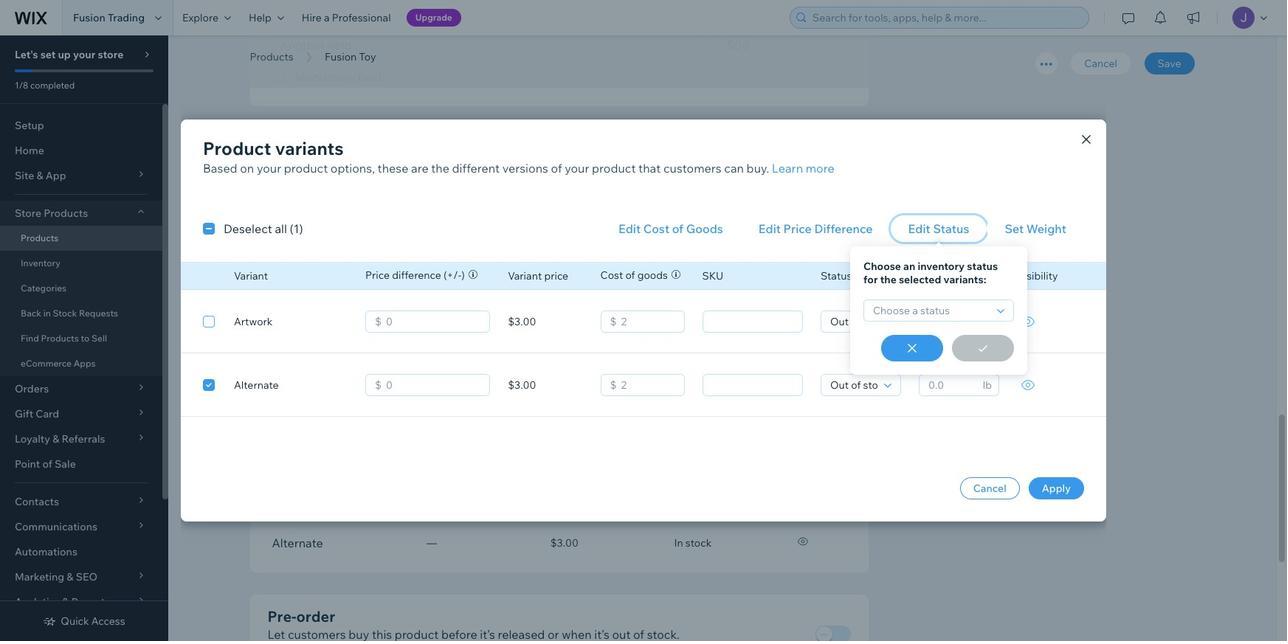 Task type: describe. For each thing, give the bounding box(es) containing it.
price
[[544, 269, 568, 283]]

find
[[21, 333, 39, 344]]

set weight button
[[987, 216, 1084, 242]]

ecommerce apps link
[[0, 351, 162, 376]]

a
[[324, 11, 330, 24]]

$3.00 for alternate
[[508, 379, 536, 392]]

set weight
[[1005, 221, 1067, 236]]

an
[[903, 260, 915, 273]]

ecommerce apps
[[21, 358, 96, 369]]

manage for manage variants
[[268, 396, 325, 414]]

buy.
[[747, 161, 769, 176]]

order
[[296, 608, 335, 626]]

options,
[[331, 161, 375, 176]]

help
[[249, 11, 272, 24]]

apply button
[[1029, 478, 1084, 500]]

for for each
[[479, 325, 494, 340]]

edit for edit status
[[908, 221, 931, 236]]

customers
[[663, 161, 722, 176]]

another
[[309, 267, 353, 282]]

are
[[411, 161, 429, 176]]

difference
[[392, 269, 441, 282]]

cost inside button
[[643, 221, 670, 236]]

of inside point of sale link
[[42, 458, 52, 471]]

1/8 completed
[[15, 80, 75, 91]]

connect
[[720, 154, 767, 169]]

pricing
[[360, 325, 398, 340]]

lb for alternate
[[983, 379, 992, 392]]

edit for edit price difference
[[759, 221, 781, 236]]

product options manage the options this product comes in.
[[268, 141, 501, 180]]

each
[[497, 325, 523, 340]]

variant for variant
[[234, 269, 268, 283]]

variant
[[573, 325, 610, 340]]

Deselect all (1) checkbox
[[203, 220, 303, 238]]

variant for variant price
[[508, 269, 542, 283]]

inventory link
[[0, 251, 162, 276]]

2 horizontal spatial your
[[565, 161, 589, 176]]

back in stock requests link
[[0, 301, 162, 326]]

comes
[[449, 166, 486, 180]]

find products to sell link
[[0, 326, 162, 351]]

set
[[40, 48, 56, 61]]

help button
[[240, 0, 293, 35]]

inventory inside the 'choose an inventory status for the selected variants:'
[[918, 260, 965, 273]]

edit for edit cost of goods
[[618, 221, 641, 236]]

access
[[91, 615, 125, 628]]

variants:
[[944, 273, 986, 286]]

automations
[[15, 545, 77, 559]]

products down the help button
[[250, 50, 293, 63]]

ecommerce
[[21, 358, 72, 369]]

pre-order
[[268, 608, 335, 626]]

and
[[401, 325, 422, 340]]

link images image
[[702, 155, 717, 167]]

home
[[15, 144, 44, 157]]

automations link
[[0, 540, 162, 565]]

save button
[[1144, 52, 1195, 75]]

in
[[674, 537, 683, 550]]

edit button
[[789, 392, 851, 419]]

product left that
[[592, 161, 636, 176]]

point of sale
[[15, 458, 76, 471]]

1 vertical spatial options
[[336, 166, 377, 180]]

product left the options,
[[284, 161, 328, 176]]

fusion trading
[[73, 11, 145, 24]]

in
[[43, 308, 51, 319]]

categories
[[21, 283, 67, 294]]

that
[[639, 161, 661, 176]]

versions
[[502, 161, 548, 176]]

manage pricing and inventory for each product variant
[[313, 325, 610, 340]]

back in stock requests
[[21, 308, 118, 319]]

option
[[356, 267, 395, 282]]

2 number field for alternate
[[617, 375, 679, 396]]

let's set up your store
[[15, 48, 124, 61]]

setup link
[[0, 113, 162, 138]]

fusion for fusion trading
[[73, 11, 105, 24]]

to
[[81, 333, 90, 344]]

cost of goods
[[600, 269, 668, 282]]

weight
[[965, 269, 998, 283]]

0 vertical spatial alternate
[[234, 379, 279, 392]]

of inside product variants based on your product options, these are the different versions of your product that customers can buy. learn more
[[551, 161, 562, 176]]

selected
[[899, 273, 941, 286]]

images
[[770, 154, 810, 169]]

connect images
[[720, 154, 810, 169]]

$ for artwork 2 number field
[[610, 315, 617, 328]]

edit inside button
[[809, 398, 831, 413]]

up
[[58, 48, 71, 61]]

0 vertical spatial cancel
[[1084, 57, 1117, 70]]

variants for manage
[[328, 396, 385, 414]]

0 vertical spatial cancel button
[[1071, 52, 1131, 75]]

2 vertical spatial $3.00
[[550, 537, 579, 550]]

store products
[[15, 207, 88, 220]]

sku
[[702, 269, 724, 283]]

the inside the 'choose an inventory status for the selected variants:'
[[880, 273, 897, 286]]

$ for alternate's 2 number field
[[610, 379, 617, 392]]

of inside the edit cost of goods button
[[672, 221, 684, 236]]

$3.00 for artwork
[[508, 315, 536, 328]]

1 vertical spatial status
[[821, 269, 852, 283]]

in.
[[488, 166, 501, 180]]

inventory
[[21, 258, 60, 269]]

lb for artwork
[[983, 315, 992, 328]]

quick
[[61, 615, 89, 628]]

products up the ecommerce apps
[[41, 333, 79, 344]]

0 horizontal spatial price
[[365, 269, 390, 282]]

your inside sidebar element
[[73, 48, 95, 61]]

let's
[[15, 48, 38, 61]]

pre-
[[268, 608, 296, 626]]

point
[[15, 458, 40, 471]]

store
[[98, 48, 124, 61]]



Task type: locate. For each thing, give the bounding box(es) containing it.
0 vertical spatial variants
[[275, 137, 344, 159]]

fusion left trading at left top
[[73, 11, 105, 24]]

form
[[168, 0, 1287, 641]]

variants for product
[[275, 137, 344, 159]]

1 vertical spatial 2 number field
[[617, 375, 679, 396]]

cancel left save
[[1084, 57, 1117, 70]]

1 vertical spatial cancel
[[973, 482, 1007, 495]]

product inside product options manage the options this product comes in.
[[403, 166, 447, 180]]

add another option
[[283, 267, 395, 282]]

0 vertical spatial for
[[864, 273, 878, 286]]

cost
[[643, 221, 670, 236], [600, 269, 623, 282]]

options up the options,
[[328, 141, 382, 160]]

1 horizontal spatial status
[[933, 221, 969, 236]]

0 vertical spatial 0.0 number field
[[924, 311, 979, 332]]

0 vertical spatial lb
[[983, 315, 992, 328]]

set
[[1005, 221, 1024, 236]]

for inside the 'choose an inventory status for the selected variants:'
[[864, 273, 878, 286]]

your right "up"
[[73, 48, 95, 61]]

1 horizontal spatial your
[[257, 161, 281, 176]]

price inside button
[[784, 221, 812, 236]]

1 vertical spatial alternate
[[272, 536, 323, 551]]

$ down info tooltip icon
[[610, 379, 617, 392]]

the inside product options manage the options this product comes in.
[[315, 166, 333, 180]]

cancel button left save
[[1071, 52, 1131, 75]]

e.g., "What would you like engraved on your watch?" text field
[[272, 32, 697, 59]]

1 vertical spatial $3.00
[[508, 379, 536, 392]]

fusion up the mandatory field
[[325, 50, 357, 63]]

toy
[[359, 50, 376, 63]]

manage for manage pricing and inventory for each product variant
[[313, 325, 357, 340]]

for left 'each'
[[479, 325, 494, 340]]

0 horizontal spatial cancel
[[973, 482, 1007, 495]]

1 horizontal spatial cancel button
[[1071, 52, 1131, 75]]

1 0.0 number field from the top
[[924, 311, 979, 332]]

0 vertical spatial products link
[[242, 49, 301, 64]]

mandatory field
[[295, 70, 382, 84]]

1 lb from the top
[[983, 315, 992, 328]]

$ down cost of goods at the top of page
[[610, 315, 617, 328]]

$ down the pricing
[[375, 379, 382, 392]]

1 horizontal spatial inventory
[[918, 260, 965, 273]]

$3.00
[[508, 315, 536, 328], [508, 379, 536, 392], [550, 537, 579, 550]]

colors
[[272, 210, 308, 224]]

1 vertical spatial inventory
[[424, 325, 476, 340]]

cancel left apply button
[[973, 482, 1007, 495]]

fusion inside 'form'
[[325, 50, 357, 63]]

price left difference on the left of the page
[[365, 269, 390, 282]]

variant price
[[508, 269, 568, 283]]

variants inside product variants based on your product options, these are the different versions of your product that customers can buy. learn more
[[275, 137, 344, 159]]

edit cost of goods button
[[601, 216, 741, 242]]

product right 'each'
[[526, 325, 570, 340]]

1 vertical spatial fusion
[[325, 50, 357, 63]]

products link down the help button
[[242, 49, 301, 64]]

0 number field down and
[[382, 375, 485, 396]]

product up colors
[[268, 141, 324, 160]]

1 vertical spatial price
[[365, 269, 390, 282]]

fusion for fusion toy
[[325, 50, 357, 63]]

2 lb from the top
[[983, 379, 992, 392]]

variants
[[275, 137, 344, 159], [328, 396, 385, 414]]

upgrade button
[[406, 9, 461, 27]]

requests
[[79, 308, 118, 319]]

1 vertical spatial 0.0 number field
[[924, 375, 979, 396]]

Choose a status field
[[869, 300, 993, 321]]

1 horizontal spatial the
[[431, 161, 449, 176]]

hire
[[302, 11, 322, 24]]

your right 'versions'
[[565, 161, 589, 176]]

cost up goods
[[643, 221, 670, 236]]

stock
[[686, 537, 712, 550]]

choose
[[864, 260, 901, 273]]

1 vertical spatial cost
[[600, 269, 623, 282]]

price difference (+/-)
[[365, 269, 465, 282]]

the
[[431, 161, 449, 176], [315, 166, 333, 180], [880, 273, 897, 286]]

learn
[[772, 161, 803, 176]]

on
[[240, 161, 254, 176]]

1 horizontal spatial for
[[864, 273, 878, 286]]

cancel
[[1084, 57, 1117, 70], [973, 482, 1007, 495]]

1 vertical spatial for
[[479, 325, 494, 340]]

all
[[275, 221, 287, 236]]

0 number field for alternate
[[382, 375, 485, 396]]

1 0 number field from the top
[[382, 311, 485, 332]]

info tooltip image
[[614, 326, 626, 338]]

product inside product variants based on your product options, these are the different versions of your product that customers can buy. learn more
[[203, 137, 271, 159]]

1 horizontal spatial products link
[[242, 49, 301, 64]]

0 horizontal spatial cancel button
[[960, 478, 1020, 500]]

0 vertical spatial inventory
[[918, 260, 965, 273]]

products up inventory
[[21, 232, 59, 244]]

product inside product options manage the options this product comes in.
[[268, 141, 324, 160]]

fusion toy
[[325, 50, 376, 63]]

products inside 'popup button'
[[44, 207, 88, 220]]

0.0 number field for artwork
[[924, 311, 979, 332]]

0 horizontal spatial variant
[[234, 269, 268, 283]]

for for the
[[864, 273, 878, 286]]

edit price difference
[[759, 221, 873, 236]]

edit inside button
[[759, 221, 781, 236]]

0 horizontal spatial products link
[[0, 226, 162, 251]]

store
[[15, 207, 41, 220]]

point of sale link
[[0, 452, 162, 477]]

status left choose
[[821, 269, 852, 283]]

(+/-
[[444, 269, 462, 282]]

manage
[[268, 166, 312, 180], [313, 325, 357, 340], [268, 396, 325, 414]]

for left an
[[864, 273, 878, 286]]

variant left add
[[234, 269, 268, 283]]

cancel button
[[1071, 52, 1131, 75], [960, 478, 1020, 500]]

0 horizontal spatial fusion
[[73, 11, 105, 24]]

the inside product variants based on your product options, these are the different versions of your product that customers can buy. learn more
[[431, 161, 449, 176]]

0 vertical spatial price
[[784, 221, 812, 236]]

the left this
[[315, 166, 333, 180]]

product for product variants
[[203, 137, 271, 159]]

find products to sell
[[21, 333, 107, 344]]

0.0 number field
[[924, 311, 979, 332], [924, 375, 979, 396]]

None number field
[[719, 32, 797, 59]]

stock
[[53, 308, 77, 319]]

1 horizontal spatial cost
[[643, 221, 670, 236]]

form containing product options
[[168, 0, 1287, 641]]

2 number field down info tooltip icon
[[617, 375, 679, 396]]

1 horizontal spatial fusion
[[325, 50, 357, 63]]

learn more link
[[772, 159, 835, 177]]

$ for artwork's 0 number field
[[375, 315, 382, 328]]

different
[[452, 161, 500, 176]]

1 variant from the left
[[234, 269, 268, 283]]

cost left goods
[[600, 269, 623, 282]]

1 vertical spatial lb
[[983, 379, 992, 392]]

sidebar element
[[0, 35, 168, 641]]

$ left and
[[375, 315, 382, 328]]

2 vertical spatial manage
[[268, 396, 325, 414]]

2 number field
[[617, 311, 679, 332], [617, 375, 679, 396]]

0 vertical spatial cost
[[643, 221, 670, 236]]

choose an inventory status for the selected variants:
[[864, 260, 998, 286]]

—
[[427, 537, 437, 550]]

artwork
[[234, 315, 273, 328]]

alternate up pre-order
[[272, 536, 323, 551]]

0 vertical spatial status
[[933, 221, 969, 236]]

0 number field
[[382, 311, 485, 332], [382, 375, 485, 396]]

edit status
[[908, 221, 969, 236]]

of
[[551, 161, 562, 176], [672, 221, 684, 236], [625, 269, 635, 282], [42, 458, 52, 471]]

2 0.0 number field from the top
[[924, 375, 979, 396]]

shipping weight
[[919, 269, 998, 283]]

for
[[864, 273, 878, 286], [479, 325, 494, 340]]

Search for tools, apps, help & more... field
[[808, 7, 1084, 28]]

1 2 number field from the top
[[617, 311, 679, 332]]

more
[[806, 161, 835, 176]]

manage inside product options manage the options this product comes in.
[[268, 166, 312, 180]]

product variants based on your product options, these are the different versions of your product that customers can buy. learn more
[[203, 137, 835, 176]]

apps
[[74, 358, 96, 369]]

categories link
[[0, 276, 162, 301]]

2 0 number field from the top
[[382, 375, 485, 396]]

2 2 number field from the top
[[617, 375, 679, 396]]

difference
[[814, 221, 873, 236]]

options left this
[[336, 166, 377, 180]]

product for product options
[[268, 141, 324, 160]]

product right this
[[403, 166, 447, 180]]

None checkbox
[[203, 376, 215, 394]]

0 horizontal spatial inventory
[[424, 325, 476, 340]]

goods
[[686, 221, 723, 236]]

None field
[[707, 311, 798, 332], [826, 311, 880, 332], [707, 375, 798, 396], [826, 375, 880, 396], [707, 311, 798, 332], [826, 311, 880, 332], [707, 375, 798, 396], [826, 375, 880, 396]]

products
[[250, 50, 293, 63], [44, 207, 88, 220], [21, 232, 59, 244], [41, 333, 79, 344]]

products right "store"
[[44, 207, 88, 220]]

0 number field down difference on the left of the page
[[382, 311, 485, 332]]

2 variant from the left
[[508, 269, 542, 283]]

0 vertical spatial 2 number field
[[617, 311, 679, 332]]

mandatory
[[295, 70, 355, 84]]

1 vertical spatial manage
[[313, 325, 357, 340]]

1 vertical spatial variants
[[328, 396, 385, 414]]

add
[[283, 267, 306, 282]]

cancel button left apply button
[[960, 478, 1020, 500]]

price left difference
[[784, 221, 812, 236]]

manage variants
[[268, 396, 385, 414]]

0 horizontal spatial status
[[821, 269, 852, 283]]

$ for 0 number field related to alternate
[[375, 379, 382, 392]]

variant left price
[[508, 269, 542, 283]]

deselect all (1)
[[224, 221, 303, 236]]

the left an
[[880, 273, 897, 286]]

status inside button
[[933, 221, 969, 236]]

your right on
[[257, 161, 281, 176]]

status up shipping weight
[[933, 221, 969, 236]]

hire a professional link
[[293, 0, 400, 35]]

alternate down artwork
[[234, 379, 279, 392]]

fusion
[[73, 11, 105, 24], [325, 50, 357, 63]]

these
[[378, 161, 408, 176]]

inventory
[[918, 260, 965, 273], [424, 325, 476, 340]]

0 vertical spatial $3.00
[[508, 315, 536, 328]]

variant
[[234, 269, 268, 283], [508, 269, 542, 283]]

products link down store products
[[0, 226, 162, 251]]

0 vertical spatial fusion
[[73, 11, 105, 24]]

0 horizontal spatial for
[[479, 325, 494, 340]]

1 vertical spatial cancel button
[[960, 478, 1020, 500]]

edit cost of goods
[[618, 221, 723, 236]]

0.0 number field for alternate
[[924, 375, 979, 396]]

professional
[[332, 11, 391, 24]]

2 horizontal spatial the
[[880, 273, 897, 286]]

0 vertical spatial manage
[[268, 166, 312, 180]]

)
[[461, 269, 465, 282]]

add another option button
[[272, 261, 412, 288]]

0 horizontal spatial cost
[[600, 269, 623, 282]]

connect images button
[[694, 148, 818, 175]]

1 vertical spatial products link
[[0, 226, 162, 251]]

visibility
[[1017, 269, 1058, 283]]

2 number field down goods
[[617, 311, 679, 332]]

sale
[[55, 458, 76, 471]]

based
[[203, 161, 237, 176]]

0 horizontal spatial your
[[73, 48, 95, 61]]

0 horizontal spatial the
[[315, 166, 333, 180]]

None checkbox
[[203, 313, 215, 330]]

1 horizontal spatial variant
[[508, 269, 542, 283]]

1 vertical spatial 0 number field
[[382, 375, 485, 396]]

edit status button
[[891, 216, 987, 242]]

setup
[[15, 119, 44, 132]]

sell
[[92, 333, 107, 344]]

can
[[724, 161, 744, 176]]

1 horizontal spatial cancel
[[1084, 57, 1117, 70]]

0 vertical spatial 0 number field
[[382, 311, 485, 332]]

the right are
[[431, 161, 449, 176]]

products link
[[242, 49, 301, 64], [0, 226, 162, 251]]

0 vertical spatial options
[[328, 141, 382, 160]]

product up on
[[203, 137, 271, 159]]

1/8
[[15, 80, 28, 91]]

hire a professional
[[302, 11, 391, 24]]

0 number field for artwork
[[382, 311, 485, 332]]

trading
[[108, 11, 145, 24]]

save
[[1158, 57, 1181, 70]]

1 horizontal spatial price
[[784, 221, 812, 236]]

2 number field for artwork
[[617, 311, 679, 332]]



Task type: vqa. For each thing, say whether or not it's contained in the screenshot.
Edit Price Difference button
yes



